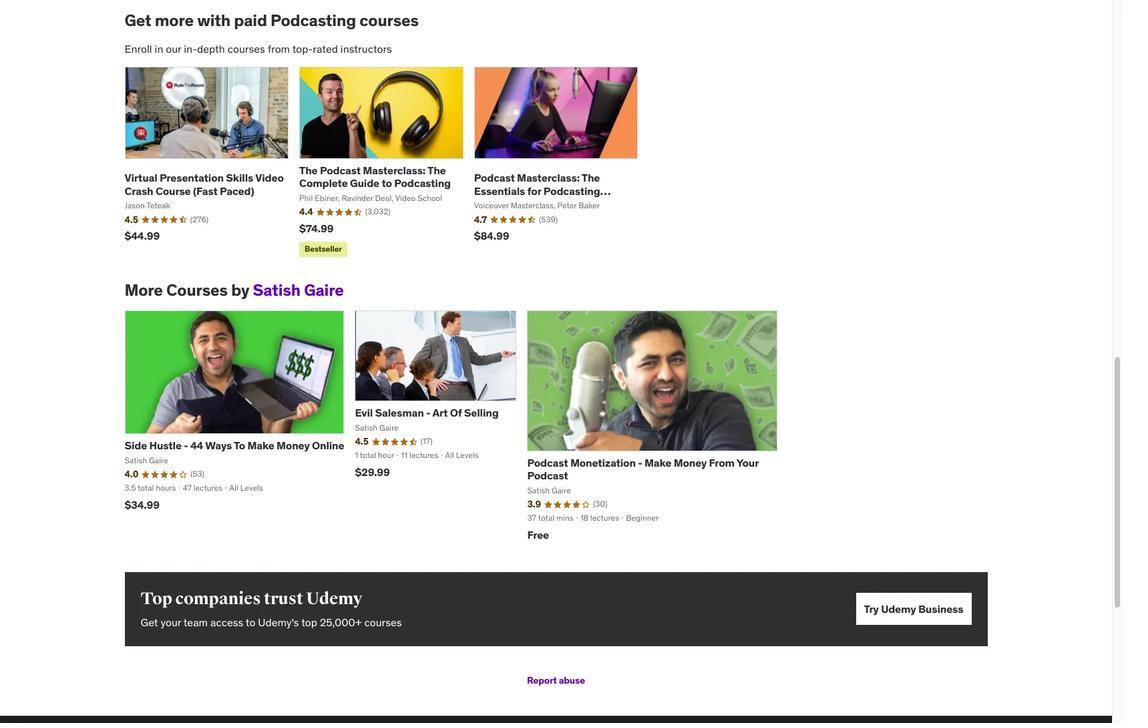 Task type: describe. For each thing, give the bounding box(es) containing it.
get more with paid podcasting courses
[[125, 10, 419, 31]]

satish right the by
[[253, 280, 301, 300]]

with
[[197, 10, 230, 31]]

- for 44
[[184, 439, 188, 452]]

more courses by satish gaire
[[125, 280, 344, 300]]

masterclass: inside the podcast masterclass: the complete guide to podcasting
[[363, 164, 426, 177]]

the podcast masterclass: the complete guide to podcasting
[[299, 164, 451, 190]]

47 lectures
[[183, 483, 222, 493]]

art
[[432, 406, 448, 420]]

podcasting inside podcast masterclass: the essentials for podcasting success
[[544, 184, 600, 197]]

44
[[190, 439, 203, 452]]

from
[[268, 42, 290, 55]]

lectures for hustle
[[194, 483, 222, 493]]

evil
[[355, 406, 373, 420]]

try
[[864, 602, 879, 616]]

complete
[[299, 177, 348, 190]]

beginner
[[626, 513, 659, 523]]

to inside the podcast masterclass: the complete guide to podcasting
[[382, 177, 392, 190]]

levels for to
[[240, 483, 263, 493]]

mins
[[556, 513, 573, 523]]

udemy inside try udemy business link
[[881, 602, 916, 616]]

essentials
[[474, 184, 525, 197]]

by
[[231, 280, 249, 300]]

podcast inside podcast masterclass: the essentials for podcasting success
[[474, 171, 515, 185]]

top
[[301, 616, 317, 629]]

podcast monetization -  make money from your podcast satish gaire
[[527, 456, 759, 495]]

abuse
[[559, 675, 585, 687]]

17 reviews element
[[421, 436, 433, 448]]

our
[[166, 42, 181, 55]]

report abuse button
[[125, 668, 987, 694]]

1 vertical spatial to
[[246, 616, 255, 629]]

total for $29.99
[[360, 450, 376, 460]]

your
[[161, 616, 181, 629]]

access
[[210, 616, 243, 629]]

0 horizontal spatial udemy
[[306, 588, 362, 609]]

podcasting inside the podcast masterclass: the complete guide to podcasting
[[394, 177, 451, 190]]

side hustle -  44 ways to make money online link
[[125, 439, 344, 452]]

try udemy business
[[864, 602, 963, 616]]

online
[[312, 439, 344, 452]]

53 reviews element
[[190, 469, 204, 480]]

get your team access to udemy's top 25,000+ courses
[[141, 616, 402, 629]]

virtual presentation skills video crash course (fast paced) link
[[125, 171, 284, 197]]

money inside podcast monetization -  make money from your podcast satish gaire
[[674, 456, 707, 470]]

gaire inside evil salesman - art of selling satish gaire
[[379, 423, 399, 433]]

3.9
[[527, 499, 541, 511]]

instructors
[[340, 42, 392, 55]]

hour
[[378, 450, 394, 460]]

virtual
[[125, 171, 157, 185]]

total for free
[[538, 513, 554, 523]]

$29.99
[[355, 466, 390, 479]]

try udemy business link
[[856, 593, 971, 625]]

ways
[[205, 439, 232, 452]]

hours
[[156, 483, 176, 493]]

course
[[156, 184, 191, 197]]

11
[[401, 450, 407, 460]]

paced)
[[220, 184, 254, 197]]

levels for selling
[[456, 450, 479, 460]]

hustle
[[149, 439, 182, 452]]

podcast masterclass: the essentials for podcasting success
[[474, 171, 600, 210]]

report
[[527, 675, 557, 687]]

team
[[183, 616, 208, 629]]

top
[[141, 588, 172, 609]]

1 total hour
[[355, 450, 394, 460]]

side hustle -  44 ways to make money online satish gaire
[[125, 439, 344, 465]]

get for get your team access to udemy's top 25,000+ courses
[[141, 616, 158, 629]]

rated
[[313, 42, 338, 55]]

satish inside side hustle -  44 ways to make money online satish gaire
[[125, 455, 147, 465]]

success
[[474, 197, 516, 210]]

11 lectures
[[401, 450, 438, 460]]

enroll
[[125, 42, 152, 55]]

(17)
[[421, 436, 433, 446]]

the podcast masterclass: the complete guide to podcasting link
[[299, 164, 451, 190]]

(30)
[[593, 499, 607, 509]]

selling
[[464, 406, 499, 420]]

all for ways
[[229, 483, 238, 493]]

enroll in our in-depth courses from top-rated instructors
[[125, 42, 392, 55]]

(fast
[[193, 184, 217, 197]]

virtual presentation skills video crash course (fast paced)
[[125, 171, 284, 197]]

total for $34.99
[[138, 483, 154, 493]]

courses
[[166, 280, 228, 300]]

all levels for selling
[[445, 450, 479, 460]]

to
[[234, 439, 245, 452]]

1 horizontal spatial the
[[427, 164, 446, 177]]

4.0
[[125, 468, 138, 480]]

money inside side hustle -  44 ways to make money online satish gaire
[[277, 439, 310, 452]]

2 vertical spatial courses
[[364, 616, 402, 629]]



Task type: locate. For each thing, give the bounding box(es) containing it.
more
[[125, 280, 163, 300]]

in-
[[184, 42, 197, 55]]

your
[[736, 456, 759, 470]]

make right to
[[247, 439, 274, 452]]

37 total mins
[[527, 513, 573, 523]]

satish inside evil salesman - art of selling satish gaire
[[355, 423, 377, 433]]

crash
[[125, 184, 153, 197]]

courses right 25,000+
[[364, 616, 402, 629]]

satish down evil
[[355, 423, 377, 433]]

get
[[125, 10, 151, 31], [141, 616, 158, 629]]

1 horizontal spatial total
[[360, 450, 376, 460]]

podcasting up top-
[[270, 10, 356, 31]]

1
[[355, 450, 358, 460]]

depth
[[197, 42, 225, 55]]

0 horizontal spatial -
[[184, 439, 188, 452]]

podcasting right guide
[[394, 177, 451, 190]]

total right 37
[[538, 513, 554, 523]]

courses for depth
[[228, 42, 265, 55]]

0 horizontal spatial all levels
[[229, 483, 263, 493]]

$34.99
[[125, 498, 160, 512]]

1 horizontal spatial to
[[382, 177, 392, 190]]

all levels for to
[[229, 483, 263, 493]]

18 lectures
[[580, 513, 619, 523]]

satish down side
[[125, 455, 147, 465]]

1 horizontal spatial lectures
[[409, 450, 438, 460]]

47
[[183, 483, 192, 493]]

0 vertical spatial to
[[382, 177, 392, 190]]

1 horizontal spatial udemy
[[881, 602, 916, 616]]

levels
[[456, 450, 479, 460], [240, 483, 263, 493]]

- inside evil salesman - art of selling satish gaire
[[426, 406, 430, 420]]

podcast masterclass: the essentials for podcasting success link
[[474, 171, 611, 210]]

1 vertical spatial get
[[141, 616, 158, 629]]

1 vertical spatial make
[[645, 456, 671, 470]]

3.5
[[125, 483, 136, 493]]

make
[[247, 439, 274, 452], [645, 456, 671, 470]]

(53)
[[190, 469, 204, 479]]

total
[[360, 450, 376, 460], [138, 483, 154, 493], [538, 513, 554, 523]]

trust
[[264, 588, 303, 609]]

lectures for salesman
[[409, 450, 438, 460]]

2 horizontal spatial lectures
[[590, 513, 619, 523]]

1 vertical spatial total
[[138, 483, 154, 493]]

podcast monetization -  make money from your podcast link
[[527, 456, 759, 483]]

get for get more with paid podcasting courses
[[125, 10, 151, 31]]

masterclass:
[[363, 164, 426, 177], [517, 171, 580, 185]]

report abuse
[[527, 675, 585, 687]]

0 horizontal spatial make
[[247, 439, 274, 452]]

levels down of
[[456, 450, 479, 460]]

business
[[918, 602, 963, 616]]

0 vertical spatial courses
[[359, 10, 419, 31]]

1 horizontal spatial masterclass:
[[517, 171, 580, 185]]

free
[[527, 528, 549, 542]]

presentation
[[160, 171, 224, 185]]

0 horizontal spatial money
[[277, 439, 310, 452]]

lectures down '30 reviews' element
[[590, 513, 619, 523]]

top-
[[292, 42, 313, 55]]

udemy
[[306, 588, 362, 609], [881, 602, 916, 616]]

to right guide
[[382, 177, 392, 190]]

money left online
[[277, 439, 310, 452]]

podcasting
[[270, 10, 356, 31], [394, 177, 451, 190], [544, 184, 600, 197]]

all
[[445, 450, 454, 460], [229, 483, 238, 493]]

gaire inside side hustle -  44 ways to make money online satish gaire
[[149, 455, 168, 465]]

2 horizontal spatial the
[[582, 171, 600, 185]]

0 vertical spatial -
[[426, 406, 430, 420]]

0 horizontal spatial levels
[[240, 483, 263, 493]]

1 vertical spatial -
[[184, 439, 188, 452]]

1 horizontal spatial podcasting
[[394, 177, 451, 190]]

make inside podcast monetization -  make money from your podcast satish gaire
[[645, 456, 671, 470]]

lectures for monetization
[[590, 513, 619, 523]]

satish
[[253, 280, 301, 300], [355, 423, 377, 433], [125, 455, 147, 465], [527, 485, 550, 495]]

1 horizontal spatial levels
[[456, 450, 479, 460]]

get up enroll
[[125, 10, 151, 31]]

0 horizontal spatial all
[[229, 483, 238, 493]]

0 vertical spatial levels
[[456, 450, 479, 460]]

levels down side hustle -  44 ways to make money online satish gaire at the left of the page
[[240, 483, 263, 493]]

lectures down the '53 reviews' element
[[194, 483, 222, 493]]

1 vertical spatial courses
[[228, 42, 265, 55]]

0 vertical spatial make
[[247, 439, 274, 452]]

for
[[527, 184, 541, 197]]

- left the 44
[[184, 439, 188, 452]]

paid
[[234, 10, 267, 31]]

2 vertical spatial total
[[538, 513, 554, 523]]

37
[[527, 513, 536, 523]]

- inside side hustle -  44 ways to make money online satish gaire
[[184, 439, 188, 452]]

satish inside podcast monetization -  make money from your podcast satish gaire
[[527, 485, 550, 495]]

podcast inside the podcast masterclass: the complete guide to podcasting
[[320, 164, 361, 177]]

0 vertical spatial all levels
[[445, 450, 479, 460]]

podcasting right for
[[544, 184, 600, 197]]

18
[[580, 513, 588, 523]]

evil salesman - art of selling satish gaire
[[355, 406, 499, 433]]

guide
[[350, 177, 379, 190]]

udemy's
[[258, 616, 299, 629]]

all right 11 lectures
[[445, 450, 454, 460]]

video
[[255, 171, 284, 185]]

1 horizontal spatial money
[[674, 456, 707, 470]]

in
[[155, 42, 163, 55]]

masterclass: inside podcast masterclass: the essentials for podcasting success
[[517, 171, 580, 185]]

- inside podcast monetization -  make money from your podcast satish gaire
[[638, 456, 642, 470]]

courses for podcasting
[[359, 10, 419, 31]]

companies
[[175, 588, 261, 609]]

all levels down side hustle -  44 ways to make money online satish gaire at the left of the page
[[229, 483, 263, 493]]

- right monetization
[[638, 456, 642, 470]]

1 horizontal spatial all
[[445, 450, 454, 460]]

to right access
[[246, 616, 255, 629]]

2 horizontal spatial -
[[638, 456, 642, 470]]

money left from
[[674, 456, 707, 470]]

0 vertical spatial all
[[445, 450, 454, 460]]

salesman
[[375, 406, 424, 420]]

lectures
[[409, 450, 438, 460], [194, 483, 222, 493], [590, 513, 619, 523]]

all levels right 11 lectures
[[445, 450, 479, 460]]

udemy up 25,000+
[[306, 588, 362, 609]]

30 reviews element
[[593, 499, 607, 510]]

total right 1
[[360, 450, 376, 460]]

skills
[[226, 171, 253, 185]]

2 vertical spatial lectures
[[590, 513, 619, 523]]

lectures down 17 reviews element
[[409, 450, 438, 460]]

1 vertical spatial lectures
[[194, 483, 222, 493]]

- for make
[[638, 456, 642, 470]]

0 horizontal spatial to
[[246, 616, 255, 629]]

2 vertical spatial -
[[638, 456, 642, 470]]

1 horizontal spatial -
[[426, 406, 430, 420]]

get left your
[[141, 616, 158, 629]]

make inside side hustle -  44 ways to make money online satish gaire
[[247, 439, 274, 452]]

top companies trust udemy
[[141, 588, 362, 609]]

monetization
[[570, 456, 636, 470]]

1 vertical spatial all
[[229, 483, 238, 493]]

0 vertical spatial money
[[277, 439, 310, 452]]

1 horizontal spatial all levels
[[445, 450, 479, 460]]

- left art
[[426, 406, 430, 420]]

courses down paid
[[228, 42, 265, 55]]

0 horizontal spatial podcasting
[[270, 10, 356, 31]]

all for of
[[445, 450, 454, 460]]

25,000+
[[320, 616, 362, 629]]

4.5
[[355, 436, 368, 448]]

2 horizontal spatial podcasting
[[544, 184, 600, 197]]

podcast
[[320, 164, 361, 177], [474, 171, 515, 185], [527, 456, 568, 470], [527, 469, 568, 483]]

gaire
[[304, 280, 344, 300], [379, 423, 399, 433], [149, 455, 168, 465], [552, 485, 571, 495]]

total right 3.5
[[138, 483, 154, 493]]

0 vertical spatial lectures
[[409, 450, 438, 460]]

all right 47 lectures
[[229, 483, 238, 493]]

the
[[299, 164, 318, 177], [427, 164, 446, 177], [582, 171, 600, 185]]

money
[[277, 439, 310, 452], [674, 456, 707, 470]]

courses
[[359, 10, 419, 31], [228, 42, 265, 55], [364, 616, 402, 629]]

0 horizontal spatial the
[[299, 164, 318, 177]]

more
[[155, 10, 194, 31]]

1 vertical spatial money
[[674, 456, 707, 470]]

-
[[426, 406, 430, 420], [184, 439, 188, 452], [638, 456, 642, 470]]

0 vertical spatial total
[[360, 450, 376, 460]]

1 horizontal spatial make
[[645, 456, 671, 470]]

gaire inside podcast monetization -  make money from your podcast satish gaire
[[552, 485, 571, 495]]

0 horizontal spatial masterclass:
[[363, 164, 426, 177]]

satish up 3.9
[[527, 485, 550, 495]]

1 vertical spatial all levels
[[229, 483, 263, 493]]

make right monetization
[[645, 456, 671, 470]]

evil salesman - art of selling link
[[355, 406, 499, 420]]

the inside podcast masterclass: the essentials for podcasting success
[[582, 171, 600, 185]]

of
[[450, 406, 462, 420]]

2 horizontal spatial total
[[538, 513, 554, 523]]

satish gaire link
[[253, 280, 344, 300]]

courses up instructors
[[359, 10, 419, 31]]

0 vertical spatial get
[[125, 10, 151, 31]]

from
[[709, 456, 735, 470]]

side
[[125, 439, 147, 452]]

3.5 total hours
[[125, 483, 176, 493]]

0 horizontal spatial total
[[138, 483, 154, 493]]

1 vertical spatial levels
[[240, 483, 263, 493]]

- for art
[[426, 406, 430, 420]]

0 horizontal spatial lectures
[[194, 483, 222, 493]]

udemy right try
[[881, 602, 916, 616]]

all levels
[[445, 450, 479, 460], [229, 483, 263, 493]]



Task type: vqa. For each thing, say whether or not it's contained in the screenshot.


